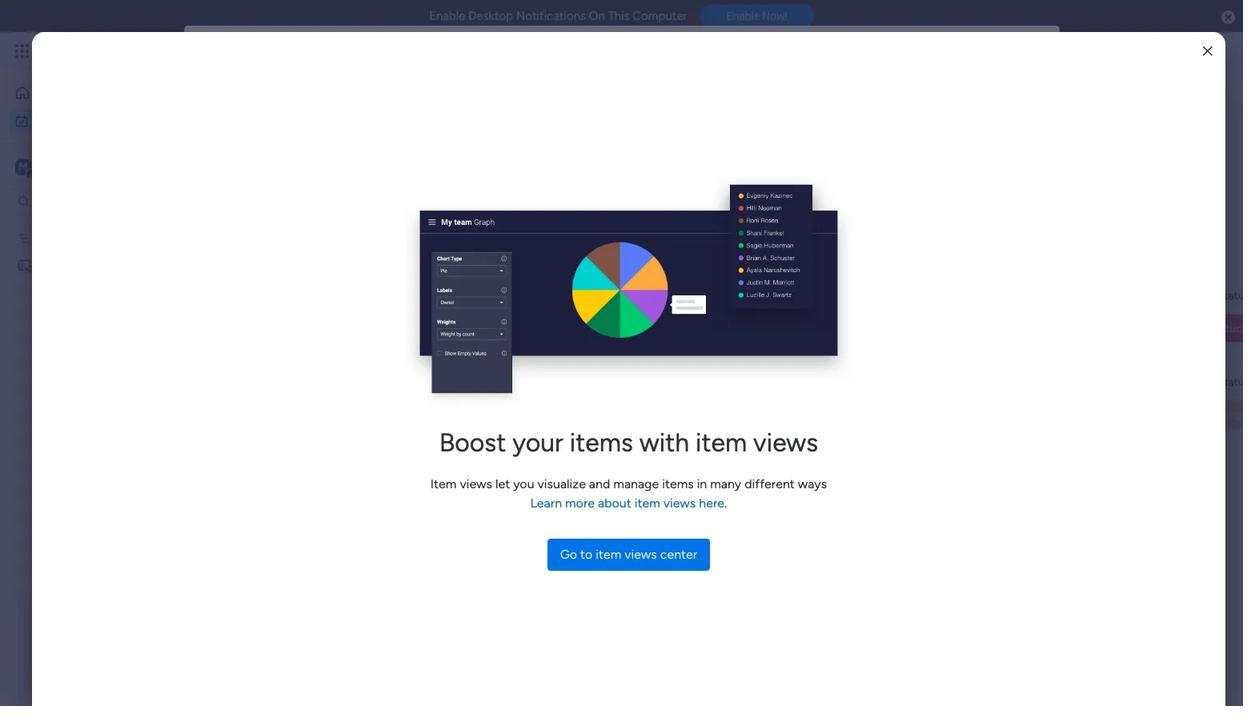 Task type: locate. For each thing, give the bounding box(es) containing it.
enable for enable desktop notifications on this computer
[[429, 9, 466, 23]]

it
[[478, 268, 485, 282]]

1 vertical spatial 1
[[727, 270, 733, 283]]

board
[[62, 258, 92, 272], [727, 289, 756, 302], [727, 375, 756, 389]]

person
[[717, 177, 752, 190], [843, 270, 878, 283]]

0 horizontal spatial item
[[596, 547, 622, 562]]

0 vertical spatial dapulse date column image
[[827, 223, 839, 240]]

working for working on it
[[418, 268, 460, 282]]

let
[[496, 477, 510, 492]]

0 horizontal spatial enable
[[429, 9, 466, 23]]

27m
[[641, 225, 663, 238], [641, 270, 663, 283], [641, 315, 663, 328]]

computer
[[633, 9, 688, 23]]

0 vertical spatial date
[[843, 225, 866, 238]]

to
[[581, 547, 593, 562]]

and
[[589, 477, 611, 492]]

views
[[754, 428, 819, 458], [460, 477, 493, 492], [664, 496, 696, 511], [625, 547, 657, 562]]

1 vertical spatial 27m
[[641, 270, 663, 283]]

0 vertical spatial my board
[[38, 231, 85, 245]]

item right to on the left bottom of the page
[[596, 547, 622, 562]]

many
[[711, 477, 742, 492]]

visualize
[[538, 477, 586, 492]]

.
[[725, 496, 728, 511]]

1 vertical spatial board
[[688, 323, 717, 336]]

select product image
[[14, 43, 30, 59]]

dapulse date column image
[[827, 223, 839, 240], [827, 313, 839, 330]]

0 vertical spatial items
[[371, 236, 399, 250]]

1 vertical spatial item 1
[[702, 270, 733, 283]]

desktop
[[469, 9, 513, 23]]

1 item 1 from the top
[[702, 225, 733, 238]]

1 vertical spatial person
[[843, 270, 878, 283]]

0 vertical spatial working
[[418, 268, 460, 282]]

1 for 2nd dapulse date column image from the bottom of the page
[[727, 225, 733, 238]]

more
[[566, 496, 595, 511]]

2 vertical spatial items
[[663, 477, 694, 492]]

0 vertical spatial 1
[[727, 225, 733, 238]]

item
[[696, 428, 748, 458], [635, 496, 661, 511], [596, 547, 622, 562]]

2 1 from the top
[[727, 270, 733, 283]]

learn more about item views here link
[[531, 496, 725, 511]]

2 vertical spatial 27m
[[641, 315, 663, 328]]

this
[[608, 9, 630, 23]]

0 vertical spatial statu
[[1218, 289, 1244, 302]]

views left "let"
[[460, 477, 493, 492]]

0 vertical spatial board
[[62, 258, 92, 272]]

enable now! button
[[701, 4, 815, 28]]

board inside list box
[[62, 258, 92, 272]]

dapulse x slim image
[[1204, 45, 1213, 57]]

1 horizontal spatial my board
[[670, 323, 717, 336]]

enable
[[429, 9, 466, 23], [727, 10, 760, 23]]

main
[[37, 159, 65, 174]]

board
[[56, 231, 85, 245], [688, 323, 717, 336]]

1 horizontal spatial items
[[570, 428, 633, 458]]

item for first dapulse date column image from the bottom
[[702, 315, 724, 328]]

3 1 from the top
[[727, 315, 733, 328]]

0 vertical spatial person
[[717, 177, 752, 190]]

date
[[843, 225, 866, 238], [843, 315, 866, 328]]

board up my board link on the right top of the page
[[727, 289, 756, 302]]

board inside list box
[[56, 231, 85, 245]]

enable left now!
[[727, 10, 760, 23]]

1 date from the top
[[843, 225, 866, 238]]

my board
[[38, 231, 85, 245], [670, 323, 717, 336]]

1 vertical spatial items
[[570, 428, 633, 458]]

board down my board link on the right top of the page
[[727, 375, 756, 389]]

2 vertical spatial item
[[596, 547, 622, 562]]

you
[[514, 477, 535, 492]]

0 horizontal spatial board
[[56, 231, 85, 245]]

1 vertical spatial statu
[[1218, 375, 1244, 389]]

1 horizontal spatial enable
[[727, 10, 760, 23]]

on
[[589, 9, 605, 23]]

2 vertical spatial item 1
[[702, 315, 733, 328]]

now!
[[763, 10, 788, 23]]

1 1 from the top
[[727, 225, 733, 238]]

item inside item views let you visualize and manage items in many different ways learn more about item views here .
[[635, 496, 661, 511]]

dialog
[[0, 0, 1244, 707]]

2 vertical spatial board
[[727, 375, 756, 389]]

items left 'in'
[[663, 477, 694, 492]]

statu up stuck
[[1218, 289, 1244, 302]]

board right first
[[62, 258, 92, 272]]

items right 0 on the top left of the page
[[371, 236, 399, 250]]

0
[[362, 236, 369, 250]]

item 1
[[702, 225, 733, 238], [702, 270, 733, 283], [702, 315, 733, 328]]

my inside button
[[35, 113, 51, 127]]

notifications
[[516, 9, 586, 23]]

0 horizontal spatial working
[[418, 268, 460, 282]]

about
[[598, 496, 632, 511]]

2 dapulse date column image from the top
[[827, 313, 839, 330]]

work
[[53, 113, 78, 127]]

with
[[640, 428, 690, 458]]

1 statu from the top
[[1218, 289, 1244, 302]]

item down manage at the bottom
[[635, 496, 661, 511]]

nov
[[451, 311, 470, 323]]

workspace
[[68, 159, 131, 174]]

items
[[371, 236, 399, 250], [570, 428, 633, 458], [663, 477, 694, 492]]

dialog containing person
[[0, 0, 1244, 707]]

views left center
[[625, 547, 657, 562]]

m
[[18, 160, 28, 173]]

0 vertical spatial 27m
[[641, 225, 663, 238]]

statu up working
[[1218, 375, 1244, 389]]

enable left 'desktop'
[[429, 9, 466, 23]]

working
[[418, 268, 460, 282], [1201, 409, 1242, 422]]

0 horizontal spatial person
[[717, 177, 752, 190]]

views left here
[[664, 496, 696, 511]]

3 27m from the top
[[641, 315, 663, 328]]

my
[[35, 113, 51, 127], [38, 231, 53, 245], [670, 323, 685, 336]]

enable for enable now!
[[727, 10, 760, 23]]

1 vertical spatial working
[[1201, 409, 1242, 422]]

1 horizontal spatial item
[[635, 496, 661, 511]]

item inside button
[[596, 547, 622, 562]]

item up "many"
[[696, 428, 748, 458]]

statu
[[1218, 289, 1244, 302], [1218, 375, 1244, 389]]

1 vertical spatial item
[[635, 496, 661, 511]]

workspace image
[[15, 158, 31, 176]]

1 vertical spatial date
[[843, 315, 866, 328]]

items up and
[[570, 428, 633, 458]]

list box containing 27m
[[615, 209, 1033, 344]]

0 vertical spatial item
[[696, 428, 748, 458]]

item
[[702, 225, 724, 238], [702, 270, 724, 283], [702, 315, 724, 328], [431, 477, 457, 492]]

1 vertical spatial dapulse date column image
[[827, 313, 839, 330]]

enable inside button
[[727, 10, 760, 23]]

0 horizontal spatial list box
[[0, 221, 204, 495]]

list box
[[615, 209, 1033, 344], [0, 221, 204, 495]]

1 dapulse date column image from the top
[[827, 223, 839, 240]]

dapulse date column image up the v2 multiple person column image
[[827, 223, 839, 240]]

your
[[513, 428, 564, 458]]

dapulse date column image down the v2 multiple person column image
[[827, 313, 839, 330]]

manage
[[614, 477, 659, 492]]

0 vertical spatial my
[[35, 113, 51, 127]]

1
[[727, 225, 733, 238], [727, 270, 733, 283], [727, 315, 733, 328]]

2 date from the top
[[843, 315, 866, 328]]

2 vertical spatial 1
[[727, 315, 733, 328]]

option
[[0, 223, 204, 227]]

different
[[745, 477, 795, 492]]

workspace selection element
[[15, 157, 134, 178]]

0 vertical spatial item 1
[[702, 225, 733, 238]]

my work
[[35, 113, 78, 127]]

Search in workspace field
[[34, 192, 134, 211]]

person button
[[692, 171, 761, 196]]

boost your items with item views
[[440, 428, 819, 458]]

1 horizontal spatial person
[[843, 270, 878, 283]]

0 vertical spatial board
[[56, 231, 85, 245]]

1 horizontal spatial working
[[1201, 409, 1242, 422]]

1 horizontal spatial board
[[688, 323, 717, 336]]

2 item 1 from the top
[[702, 270, 733, 283]]

1 horizontal spatial list box
[[615, 209, 1033, 344]]

2 horizontal spatial items
[[663, 477, 694, 492]]



Task type: describe. For each thing, give the bounding box(es) containing it.
go to item views center button
[[548, 539, 711, 571]]

working on it
[[418, 268, 485, 282]]

1 for first dapulse date column image from the bottom
[[727, 315, 733, 328]]

here
[[699, 496, 725, 511]]

my work button
[[10, 108, 172, 133]]

shareable board image
[[17, 258, 32, 273]]

19 nov
[[438, 311, 470, 323]]

working for working 
[[1201, 409, 1242, 422]]

item for 2nd dapulse date column image from the bottom of the page
[[702, 225, 724, 238]]

my board link
[[667, 315, 815, 344]]

1 image
[[1010, 33, 1025, 51]]

2 27m from the top
[[641, 270, 663, 283]]

home button
[[10, 80, 172, 106]]

v2 multiple person column image
[[827, 268, 839, 285]]

1 vertical spatial board
[[727, 289, 756, 302]]

1 vertical spatial my
[[38, 231, 53, 245]]

person inside list box
[[843, 270, 878, 283]]

center
[[661, 547, 698, 562]]

working 
[[1201, 409, 1244, 422]]

enable now!
[[727, 10, 788, 23]]

person inside popup button
[[717, 177, 752, 190]]

main workspace
[[37, 159, 131, 174]]

stuck
[[1220, 322, 1244, 336]]

list box containing my board
[[0, 221, 204, 495]]

1 27m from the top
[[641, 225, 663, 238]]

first
[[38, 258, 60, 272]]

2 vertical spatial my
[[670, 323, 685, 336]]

go to item views center
[[560, 547, 698, 562]]

items inside item views let you visualize and manage items in many different ways learn more about item views here .
[[663, 477, 694, 492]]

enable desktop notifications on this computer
[[429, 9, 688, 23]]

views inside go to item views center button
[[625, 547, 657, 562]]

item for the v2 multiple person column image
[[702, 270, 724, 283]]

jacob simon image
[[1199, 38, 1225, 64]]

3 item 1 from the top
[[702, 315, 733, 328]]

1 vertical spatial my board
[[670, 323, 717, 336]]

go
[[560, 547, 578, 562]]

dapulse close image
[[1222, 10, 1236, 26]]

boost
[[440, 428, 507, 458]]

2 statu from the top
[[1218, 375, 1244, 389]]

in
[[697, 477, 708, 492]]

ways
[[798, 477, 828, 492]]

0 items
[[362, 236, 399, 250]]

learn
[[531, 496, 562, 511]]

1 for the v2 multiple person column image
[[727, 270, 733, 283]]

on
[[462, 268, 475, 282]]

Filter dashboard by text search field
[[236, 160, 387, 186]]

0 horizontal spatial items
[[371, 236, 399, 250]]

0 horizontal spatial my board
[[38, 231, 85, 245]]

item views let you visualize and manage items in many different ways learn more about item views here .
[[431, 477, 828, 511]]

19
[[438, 311, 448, 323]]

views up different
[[754, 428, 819, 458]]

2 horizontal spatial item
[[696, 428, 748, 458]]

item inside item views let you visualize and manage items in many different ways learn more about item views here .
[[431, 477, 457, 492]]

first board
[[38, 258, 92, 272]]

home
[[37, 86, 67, 99]]



Task type: vqa. For each thing, say whether or not it's contained in the screenshot.
Usage stats BUTTON
no



